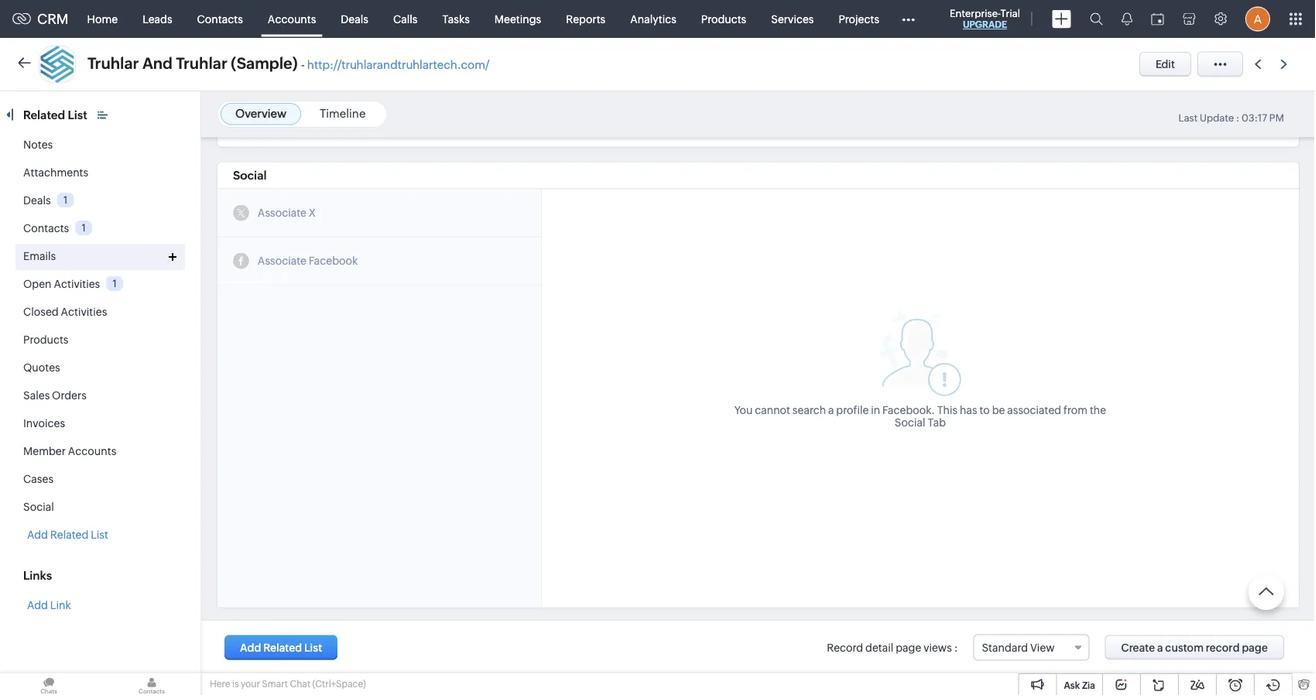 Task type: vqa. For each thing, say whether or not it's contained in the screenshot.
PRODUCTS inside the 'Link'
yes



Task type: locate. For each thing, give the bounding box(es) containing it.
crm
[[37, 11, 69, 27]]

1 horizontal spatial list
[[91, 529, 108, 541]]

facebook down x
[[309, 255, 358, 268]]

sales orders link
[[23, 389, 87, 402]]

deals
[[341, 13, 368, 25], [23, 194, 51, 207]]

1 horizontal spatial deals link
[[329, 0, 381, 38]]

: right views at right bottom
[[954, 642, 958, 654]]

0 vertical spatial list
[[68, 108, 87, 122]]

1 vertical spatial contacts
[[23, 222, 69, 235]]

truhlar left and
[[87, 55, 139, 72]]

1 up the 'open activities' link
[[82, 222, 86, 234]]

reports
[[566, 13, 606, 25]]

0 horizontal spatial list
[[68, 108, 87, 122]]

leads
[[143, 13, 172, 25]]

list
[[68, 108, 87, 122], [91, 529, 108, 541]]

accounts link
[[255, 0, 329, 38]]

1 horizontal spatial page
[[1242, 642, 1268, 654]]

0 vertical spatial deals link
[[329, 0, 381, 38]]

None button
[[225, 636, 338, 660]]

contacts right leads at the left
[[197, 13, 243, 25]]

1 vertical spatial social
[[895, 417, 926, 429]]

contacts link right leads at the left
[[185, 0, 255, 38]]

products link
[[689, 0, 759, 38], [23, 334, 68, 346]]

social down the cases
[[23, 501, 54, 513]]

cases
[[23, 473, 53, 485]]

social up associate x at top
[[233, 169, 267, 183]]

1 add from the top
[[27, 529, 48, 541]]

0 vertical spatial products link
[[689, 0, 759, 38]]

1 vertical spatial associate
[[258, 255, 307, 268]]

sales orders
[[23, 389, 87, 402]]

cannot
[[755, 404, 791, 417]]

0 horizontal spatial :
[[954, 642, 958, 654]]

0 horizontal spatial contacts link
[[23, 222, 69, 235]]

1 page from the left
[[896, 642, 922, 654]]

2 add from the top
[[27, 599, 48, 612]]

related down social link
[[50, 529, 89, 541]]

associate down associate x at top
[[258, 255, 307, 268]]

facebook
[[309, 255, 358, 268], [883, 404, 932, 417]]

products link up quotes
[[23, 334, 68, 346]]

a left profile
[[828, 404, 834, 417]]

0 horizontal spatial facebook
[[309, 255, 358, 268]]

0 horizontal spatial social
[[23, 501, 54, 513]]

2 associate from the top
[[258, 255, 307, 268]]

1 vertical spatial contacts link
[[23, 222, 69, 235]]

views
[[924, 642, 952, 654]]

pm
[[1270, 112, 1284, 124]]

page right record
[[1242, 642, 1268, 654]]

orders
[[52, 389, 87, 402]]

1 vertical spatial related
[[50, 529, 89, 541]]

social link
[[23, 501, 54, 513]]

1 horizontal spatial products link
[[689, 0, 759, 38]]

1 horizontal spatial :
[[1236, 112, 1240, 124]]

accounts right member on the left of the page
[[68, 445, 116, 458]]

1 vertical spatial list
[[91, 529, 108, 541]]

ask
[[1064, 680, 1080, 691]]

0 horizontal spatial truhlar
[[87, 55, 139, 72]]

1 right open activities
[[113, 278, 117, 289]]

products up quotes
[[23, 334, 68, 346]]

0 vertical spatial contacts
[[197, 13, 243, 25]]

1 associate from the top
[[258, 207, 307, 220]]

add down social link
[[27, 529, 48, 541]]

1 horizontal spatial truhlar
[[176, 55, 228, 72]]

1 horizontal spatial products
[[701, 13, 747, 25]]

record
[[827, 642, 863, 654]]

0 vertical spatial activities
[[54, 278, 100, 290]]

0 horizontal spatial deals
[[23, 194, 51, 207]]

associate for x
[[258, 207, 307, 220]]

2 truhlar from the left
[[176, 55, 228, 72]]

related up notes link
[[23, 108, 65, 122]]

2 horizontal spatial social
[[895, 417, 926, 429]]

1 horizontal spatial 1
[[82, 222, 86, 234]]

emails
[[23, 250, 56, 262]]

0 vertical spatial social
[[233, 169, 267, 183]]

page
[[896, 642, 922, 654], [1242, 642, 1268, 654]]

deals link
[[329, 0, 381, 38], [23, 194, 51, 207]]

leads link
[[130, 0, 185, 38]]

0 vertical spatial related
[[23, 108, 65, 122]]

Other Modules field
[[892, 7, 925, 31]]

0 vertical spatial products
[[701, 13, 747, 25]]

1 vertical spatial activities
[[61, 306, 107, 318]]

deals link left calls
[[329, 0, 381, 38]]

upgrade
[[963, 19, 1007, 30]]

0 vertical spatial deals
[[341, 13, 368, 25]]

(ctrl+space)
[[312, 679, 366, 689]]

profile image
[[1246, 7, 1271, 31]]

closed activities link
[[23, 306, 107, 318]]

activities up closed activities
[[54, 278, 100, 290]]

trial
[[1001, 7, 1020, 19]]

activities down open activities
[[61, 306, 107, 318]]

products link left services
[[689, 0, 759, 38]]

0 horizontal spatial 1
[[63, 194, 68, 206]]

related list
[[23, 108, 90, 122]]

contacts link up the emails link
[[23, 222, 69, 235]]

0 vertical spatial contacts link
[[185, 0, 255, 38]]

1 vertical spatial a
[[1157, 642, 1163, 654]]

1 vertical spatial deals
[[23, 194, 51, 207]]

member accounts link
[[23, 445, 116, 458]]

contacts link
[[185, 0, 255, 38], [23, 222, 69, 235]]

add for add link
[[27, 599, 48, 612]]

activities
[[54, 278, 100, 290], [61, 306, 107, 318]]

deals link down attachments
[[23, 194, 51, 207]]

has
[[960, 404, 978, 417]]

truhlar right and
[[176, 55, 228, 72]]

http://truhlarandtruhlartech.com/
[[307, 58, 490, 72]]

link
[[50, 599, 71, 612]]

from
[[1064, 404, 1088, 417]]

1 horizontal spatial accounts
[[268, 13, 316, 25]]

1 for open activities
[[113, 278, 117, 289]]

be
[[992, 404, 1005, 417]]

search
[[793, 404, 826, 417]]

calendar image
[[1151, 13, 1164, 25]]

0 vertical spatial add
[[27, 529, 48, 541]]

page right detail
[[896, 642, 922, 654]]

: left 03:17
[[1236, 112, 1240, 124]]

a right create
[[1157, 642, 1163, 654]]

1 vertical spatial accounts
[[68, 445, 116, 458]]

accounts
[[268, 13, 316, 25], [68, 445, 116, 458]]

1 truhlar from the left
[[87, 55, 139, 72]]

notes link
[[23, 139, 53, 151]]

standard
[[982, 642, 1028, 654]]

overview
[[235, 107, 287, 120]]

previous record image
[[1255, 59, 1262, 69]]

crm link
[[12, 11, 69, 27]]

page inside button
[[1242, 642, 1268, 654]]

0 horizontal spatial page
[[896, 642, 922, 654]]

1 down attachments
[[63, 194, 68, 206]]

0 vertical spatial associate
[[258, 207, 307, 220]]

contacts up the emails link
[[23, 222, 69, 235]]

search element
[[1081, 0, 1113, 38]]

chats image
[[0, 674, 98, 695]]

custom
[[1166, 642, 1204, 654]]

you cannot search a profile in facebook
[[735, 404, 932, 417]]

associated
[[1008, 404, 1062, 417]]

0 vertical spatial 1
[[63, 194, 68, 206]]

profile element
[[1236, 0, 1280, 38]]

1 vertical spatial products
[[23, 334, 68, 346]]

deals down attachments
[[23, 194, 51, 207]]

social left .
[[895, 417, 926, 429]]

2 vertical spatial social
[[23, 501, 54, 513]]

0 horizontal spatial deals link
[[23, 194, 51, 207]]

associate left x
[[258, 207, 307, 220]]

.
[[932, 404, 935, 417]]

reports link
[[554, 0, 618, 38]]

0 horizontal spatial a
[[828, 404, 834, 417]]

1
[[63, 194, 68, 206], [82, 222, 86, 234], [113, 278, 117, 289]]

accounts up truhlar and truhlar (sample) - http://truhlarandtruhlartech.com/
[[268, 13, 316, 25]]

last update : 03:17 pm
[[1179, 112, 1284, 124]]

associate facebook
[[258, 255, 358, 268]]

0 horizontal spatial accounts
[[68, 445, 116, 458]]

http://truhlarandtruhlartech.com/ link
[[307, 58, 490, 72]]

2 page from the left
[[1242, 642, 1268, 654]]

0 vertical spatial :
[[1236, 112, 1240, 124]]

deals left calls link
[[341, 13, 368, 25]]

social
[[233, 169, 267, 183], [895, 417, 926, 429], [23, 501, 54, 513]]

smart
[[262, 679, 288, 689]]

1 vertical spatial add
[[27, 599, 48, 612]]

0 horizontal spatial products link
[[23, 334, 68, 346]]

2 horizontal spatial 1
[[113, 278, 117, 289]]

1 vertical spatial :
[[954, 642, 958, 654]]

2 vertical spatial 1
[[113, 278, 117, 289]]

a
[[828, 404, 834, 417], [1157, 642, 1163, 654]]

facebook right in
[[883, 404, 932, 417]]

ask zia
[[1064, 680, 1096, 691]]

notes
[[23, 139, 53, 151]]

zia
[[1082, 680, 1096, 691]]

1 horizontal spatial a
[[1157, 642, 1163, 654]]

tab
[[928, 417, 946, 429]]

1 vertical spatial facebook
[[883, 404, 932, 417]]

add left link
[[27, 599, 48, 612]]

products left services
[[701, 13, 747, 25]]

1 vertical spatial 1
[[82, 222, 86, 234]]



Task type: describe. For each thing, give the bounding box(es) containing it.
update
[[1200, 112, 1234, 124]]

links
[[23, 569, 52, 583]]

closed activities
[[23, 306, 107, 318]]

0 vertical spatial facebook
[[309, 255, 358, 268]]

create menu image
[[1052, 10, 1072, 28]]

tasks link
[[430, 0, 482, 38]]

add link
[[27, 599, 71, 612]]

create menu element
[[1043, 0, 1081, 38]]

meetings link
[[482, 0, 554, 38]]

signals element
[[1113, 0, 1142, 38]]

projects link
[[826, 0, 892, 38]]

add for add related list
[[27, 529, 48, 541]]

record detail page views :
[[827, 642, 958, 654]]

cases link
[[23, 473, 53, 485]]

0 horizontal spatial products
[[23, 334, 68, 346]]

quotes
[[23, 362, 60, 374]]

view
[[1030, 642, 1055, 654]]

the
[[1090, 404, 1107, 417]]

profile
[[836, 404, 869, 417]]

1 vertical spatial deals link
[[23, 194, 51, 207]]

is
[[232, 679, 239, 689]]

your
[[241, 679, 260, 689]]

analytics link
[[618, 0, 689, 38]]

overview link
[[235, 107, 287, 120]]

sales
[[23, 389, 50, 402]]

activities for closed activities
[[61, 306, 107, 318]]

detail
[[866, 642, 894, 654]]

0 vertical spatial a
[[828, 404, 834, 417]]

create
[[1121, 642, 1155, 654]]

enterprise-trial upgrade
[[950, 7, 1020, 30]]

services link
[[759, 0, 826, 38]]

open
[[23, 278, 52, 290]]

invoices
[[23, 417, 65, 430]]

and
[[142, 55, 173, 72]]

record
[[1206, 642, 1240, 654]]

home link
[[75, 0, 130, 38]]

attachments link
[[23, 166, 88, 179]]

1 horizontal spatial contacts link
[[185, 0, 255, 38]]

closed
[[23, 306, 59, 318]]

03:17
[[1242, 112, 1268, 124]]

tasks
[[442, 13, 470, 25]]

create a custom record page button
[[1105, 636, 1284, 660]]

here
[[210, 679, 230, 689]]

create a custom record page
[[1121, 642, 1268, 654]]

here is your smart chat (ctrl+space)
[[210, 679, 366, 689]]

1 horizontal spatial facebook
[[883, 404, 932, 417]]

signals image
[[1122, 12, 1133, 26]]

chat
[[290, 679, 311, 689]]

search image
[[1090, 12, 1103, 26]]

attachments
[[23, 166, 88, 179]]

projects
[[839, 13, 880, 25]]

home
[[87, 13, 118, 25]]

edit button
[[1140, 52, 1192, 77]]

truhlar and truhlar (sample) - http://truhlarandtruhlartech.com/
[[87, 55, 490, 72]]

quotes link
[[23, 362, 60, 374]]

enterprise-
[[950, 7, 1001, 19]]

calls link
[[381, 0, 430, 38]]

meetings
[[495, 13, 541, 25]]

member
[[23, 445, 66, 458]]

social inside . this has to be associated from the social tab
[[895, 417, 926, 429]]

to
[[980, 404, 990, 417]]

next record image
[[1281, 59, 1291, 69]]

(sample)
[[231, 55, 298, 72]]

0 horizontal spatial contacts
[[23, 222, 69, 235]]

emails link
[[23, 250, 56, 262]]

1 vertical spatial products link
[[23, 334, 68, 346]]

timeline
[[320, 107, 366, 120]]

timeline link
[[320, 107, 366, 120]]

in
[[871, 404, 880, 417]]

analytics
[[630, 13, 677, 25]]

this
[[937, 404, 958, 417]]

1 horizontal spatial deals
[[341, 13, 368, 25]]

calls
[[393, 13, 418, 25]]

associate x
[[258, 207, 316, 220]]

1 horizontal spatial social
[[233, 169, 267, 183]]

1 for contacts
[[82, 222, 86, 234]]

invoices link
[[23, 417, 65, 430]]

services
[[771, 13, 814, 25]]

-
[[301, 58, 305, 72]]

member accounts
[[23, 445, 116, 458]]

last
[[1179, 112, 1198, 124]]

1 horizontal spatial contacts
[[197, 13, 243, 25]]

add related list
[[27, 529, 108, 541]]

you
[[735, 404, 753, 417]]

activities for open activities
[[54, 278, 100, 290]]

1 for deals
[[63, 194, 68, 206]]

a inside create a custom record page button
[[1157, 642, 1163, 654]]

. this has to be associated from the social tab
[[895, 404, 1107, 429]]

open activities link
[[23, 278, 100, 290]]

0 vertical spatial accounts
[[268, 13, 316, 25]]

x
[[309, 207, 316, 220]]

standard view
[[982, 642, 1055, 654]]

edit
[[1156, 58, 1175, 70]]

associate for facebook
[[258, 255, 307, 268]]

contacts image
[[103, 674, 201, 695]]



